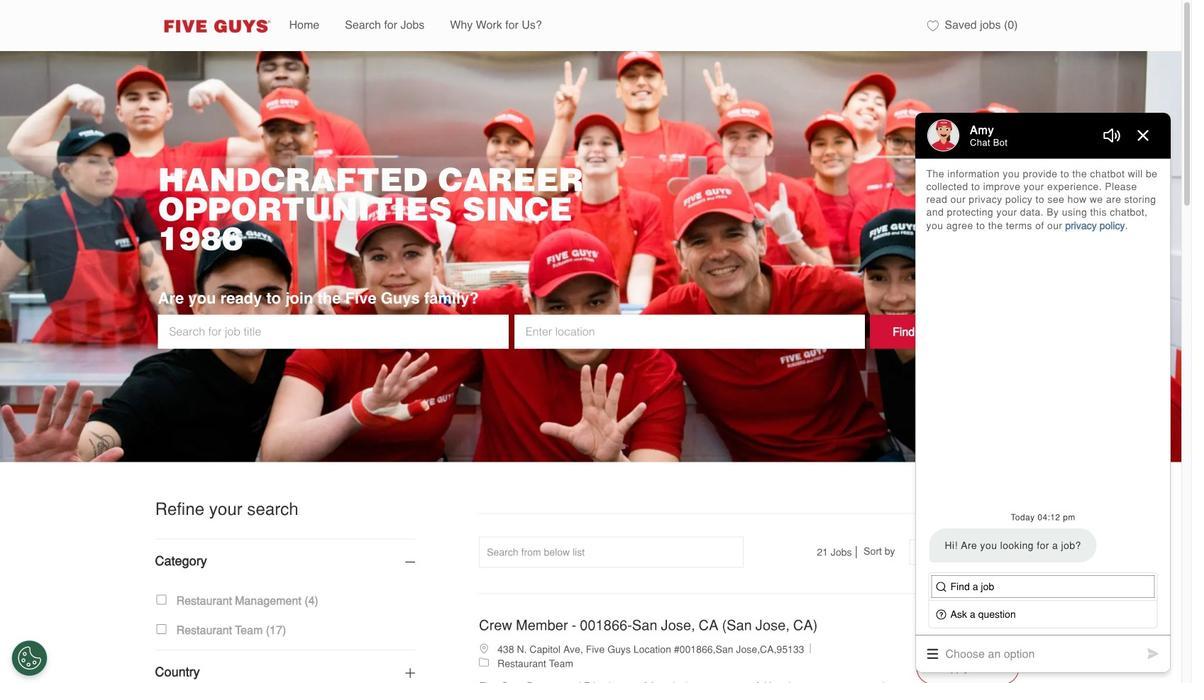 Task type: vqa. For each thing, say whether or not it's contained in the screenshot.
the Company Logo
yes



Task type: locate. For each thing, give the bounding box(es) containing it.
2 list item from the left
[[332, 0, 437, 51]]

Search for job title text field
[[158, 315, 509, 349]]

None text field
[[176, 592, 318, 607]]

none text field inside refine your search region
[[176, 622, 286, 637]]

list item
[[276, 0, 332, 51], [332, 0, 437, 51], [437, 0, 555, 51]]

main content
[[0, 51, 1181, 683]]

company logo image
[[155, 14, 276, 37]]

None text field
[[176, 622, 286, 637]]

heart image
[[927, 20, 939, 31]]

list
[[276, 0, 919, 51]]



Task type: describe. For each thing, give the bounding box(es) containing it.
refine your search region
[[155, 496, 415, 683]]

Search from below list text field
[[479, 537, 743, 568]]

category image
[[405, 554, 415, 569]]

3 list item from the left
[[437, 0, 555, 51]]

country image
[[405, 665, 415, 680]]

map pin image
[[479, 642, 489, 654]]

career level 7 image
[[479, 656, 489, 668]]

Enter location text field
[[514, 315, 865, 349]]

none text field inside refine your search region
[[176, 592, 318, 607]]

search results region
[[473, 496, 1025, 683]]

1 list item from the left
[[276, 0, 332, 51]]



